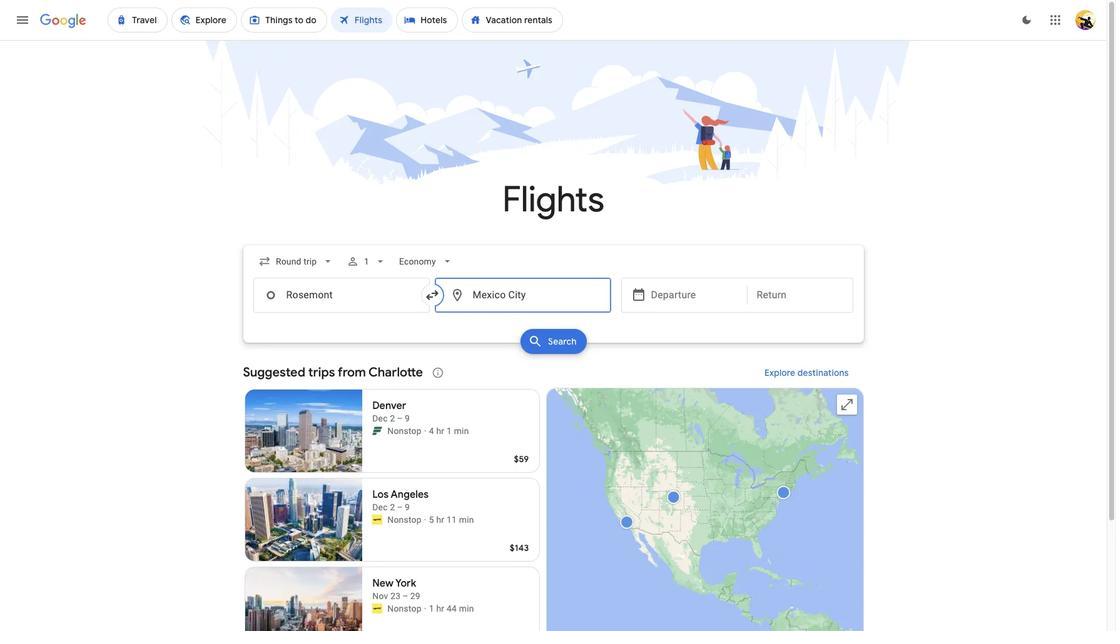 Task type: describe. For each thing, give the bounding box(es) containing it.
suggested trips from charlotte
[[243, 365, 423, 381]]

none text field inside flight search field
[[253, 278, 430, 313]]

new
[[373, 578, 394, 590]]

 image for los angeles
[[424, 514, 427, 527]]

change appearance image
[[1012, 5, 1042, 35]]

flights
[[503, 178, 605, 222]]

nonstop for dec
[[388, 426, 422, 436]]

1 for 1
[[364, 257, 369, 267]]

search button
[[521, 329, 587, 354]]

suggested
[[243, 365, 306, 381]]

nov
[[373, 592, 388, 602]]

5
[[429, 515, 434, 525]]

59 US dollars text field
[[514, 454, 529, 465]]

143 US dollars text field
[[510, 543, 529, 554]]

los angeles dec 2 – 9
[[373, 489, 429, 513]]

from
[[338, 365, 366, 381]]

main menu image
[[15, 13, 30, 28]]

Departure text field
[[651, 279, 738, 312]]

hr for new york
[[437, 604, 445, 614]]

2 horizontal spatial 1
[[447, 426, 452, 436]]

min for denver
[[454, 426, 469, 436]]

suggested trips from charlotte region
[[243, 358, 864, 632]]

trips
[[308, 365, 335, 381]]

dec inside 'los angeles dec 2 – 9'
[[373, 503, 388, 513]]

explore
[[765, 368, 796, 379]]

new york nov 23 – 29
[[373, 578, 421, 602]]

dec inside denver dec 2 – 9
[[373, 414, 388, 424]]

york
[[396, 578, 417, 590]]



Task type: locate. For each thing, give the bounding box(es) containing it.
nonstop down 'los angeles dec 2 – 9'
[[388, 515, 422, 525]]

explore destinations
[[765, 368, 849, 379]]

2 spirit image from the top
[[373, 604, 383, 614]]

explore destinations button
[[750, 358, 864, 388]]

1 spirit image from the top
[[373, 515, 383, 525]]

hr for denver
[[437, 426, 445, 436]]

1 nonstop from the top
[[388, 426, 422, 436]]

2  image from the top
[[424, 514, 427, 527]]

0 horizontal spatial 1
[[364, 257, 369, 267]]

min right 11
[[459, 515, 474, 525]]

dec up frontier icon
[[373, 414, 388, 424]]

2 2 – 9 from the top
[[390, 503, 410, 513]]

nonstop down denver dec 2 – 9
[[388, 426, 422, 436]]

1  image from the top
[[424, 425, 427, 438]]

0 vertical spatial 1
[[364, 257, 369, 267]]

4 hr 1 min
[[429, 426, 469, 436]]

1 vertical spatial 1
[[447, 426, 452, 436]]

1 vertical spatial 2 – 9
[[390, 503, 410, 513]]

hr
[[437, 426, 445, 436], [437, 515, 445, 525], [437, 604, 445, 614]]

1 vertical spatial nonstop
[[388, 515, 422, 525]]

0 vertical spatial  image
[[424, 425, 427, 438]]

3 nonstop from the top
[[388, 604, 422, 614]]

hr right 5
[[437, 515, 445, 525]]

hr right 4 on the left bottom of page
[[437, 426, 445, 436]]

2 vertical spatial 1
[[429, 604, 434, 614]]

 image for denver
[[424, 425, 427, 438]]

2 dec from the top
[[373, 503, 388, 513]]

dec down los
[[373, 503, 388, 513]]

3 hr from the top
[[437, 604, 445, 614]]

2 – 9 down the angeles
[[390, 503, 410, 513]]

frontier image
[[373, 426, 383, 436]]

 image
[[424, 603, 427, 615]]

destinations
[[798, 368, 849, 379]]

2 nonstop from the top
[[388, 515, 422, 525]]

denver dec 2 – 9
[[373, 400, 410, 424]]

2 vertical spatial min
[[459, 604, 474, 614]]

2 vertical spatial hr
[[437, 604, 445, 614]]

1 hr 44 min
[[429, 604, 474, 614]]

hr left 44
[[437, 604, 445, 614]]

2 hr from the top
[[437, 515, 445, 525]]

2 – 9
[[390, 414, 410, 424], [390, 503, 410, 513]]

nonstop for angeles
[[388, 515, 422, 525]]

4
[[429, 426, 434, 436]]

min
[[454, 426, 469, 436], [459, 515, 474, 525], [459, 604, 474, 614]]

2 – 9 down denver at the left bottom of the page
[[390, 414, 410, 424]]

0 vertical spatial dec
[[373, 414, 388, 424]]

0 vertical spatial nonstop
[[388, 426, 422, 436]]

los
[[373, 489, 389, 502]]

min right 44
[[459, 604, 474, 614]]

2 – 9 inside 'los angeles dec 2 – 9'
[[390, 503, 410, 513]]

0 vertical spatial spirit image
[[373, 515, 383, 525]]

nonstop for york
[[388, 604, 422, 614]]

1 vertical spatial min
[[459, 515, 474, 525]]

angeles
[[391, 489, 429, 502]]

Flight search field
[[233, 245, 874, 358]]

44
[[447, 604, 457, 614]]

swap origin and destination. image
[[425, 288, 440, 303]]

 image inside suggested trips from charlotte region
[[424, 603, 427, 615]]

min for new york
[[459, 604, 474, 614]]

None text field
[[435, 278, 611, 313]]

min for los angeles
[[459, 515, 474, 525]]

1 inside popup button
[[364, 257, 369, 267]]

 image
[[424, 425, 427, 438], [424, 514, 427, 527]]

1 button
[[342, 247, 392, 277]]

search
[[548, 336, 577, 347]]

23 – 29
[[391, 592, 421, 602]]

dec
[[373, 414, 388, 424], [373, 503, 388, 513]]

nonstop
[[388, 426, 422, 436], [388, 515, 422, 525], [388, 604, 422, 614]]

None text field
[[253, 278, 430, 313]]

1 vertical spatial dec
[[373, 503, 388, 513]]

1 vertical spatial spirit image
[[373, 604, 383, 614]]

1 vertical spatial hr
[[437, 515, 445, 525]]

spirit image for los angeles
[[373, 515, 383, 525]]

spirit image down nov
[[373, 604, 383, 614]]

1
[[364, 257, 369, 267], [447, 426, 452, 436], [429, 604, 434, 614]]

 image left 4 on the left bottom of page
[[424, 425, 427, 438]]

$143
[[510, 543, 529, 554]]

11
[[447, 515, 457, 525]]

1 for 1 hr 44 min
[[429, 604, 434, 614]]

2 vertical spatial nonstop
[[388, 604, 422, 614]]

1 vertical spatial  image
[[424, 514, 427, 527]]

0 vertical spatial hr
[[437, 426, 445, 436]]

None field
[[253, 250, 339, 273], [394, 250, 459, 273], [253, 250, 339, 273], [394, 250, 459, 273]]

hr for los angeles
[[437, 515, 445, 525]]

 image left 5
[[424, 514, 427, 527]]

2 – 9 inside denver dec 2 – 9
[[390, 414, 410, 424]]

1 2 – 9 from the top
[[390, 414, 410, 424]]

1 hr from the top
[[437, 426, 445, 436]]

spirit image for new york
[[373, 604, 383, 614]]

1 dec from the top
[[373, 414, 388, 424]]

spirit image down los
[[373, 515, 383, 525]]

0 vertical spatial 2 – 9
[[390, 414, 410, 424]]

denver
[[373, 400, 407, 413]]

min right 4 on the left bottom of page
[[454, 426, 469, 436]]

none text field inside flight search field
[[435, 278, 611, 313]]

0 vertical spatial min
[[454, 426, 469, 436]]

1 horizontal spatial 1
[[429, 604, 434, 614]]

spirit image
[[373, 515, 383, 525], [373, 604, 383, 614]]

$59
[[514, 454, 529, 465]]

charlotte
[[369, 365, 423, 381]]

5 hr 11 min
[[429, 515, 474, 525]]

Return text field
[[757, 279, 844, 312]]

nonstop down 23 – 29 at the bottom of page
[[388, 604, 422, 614]]



Task type: vqa. For each thing, say whether or not it's contained in the screenshot.
"HR"
yes



